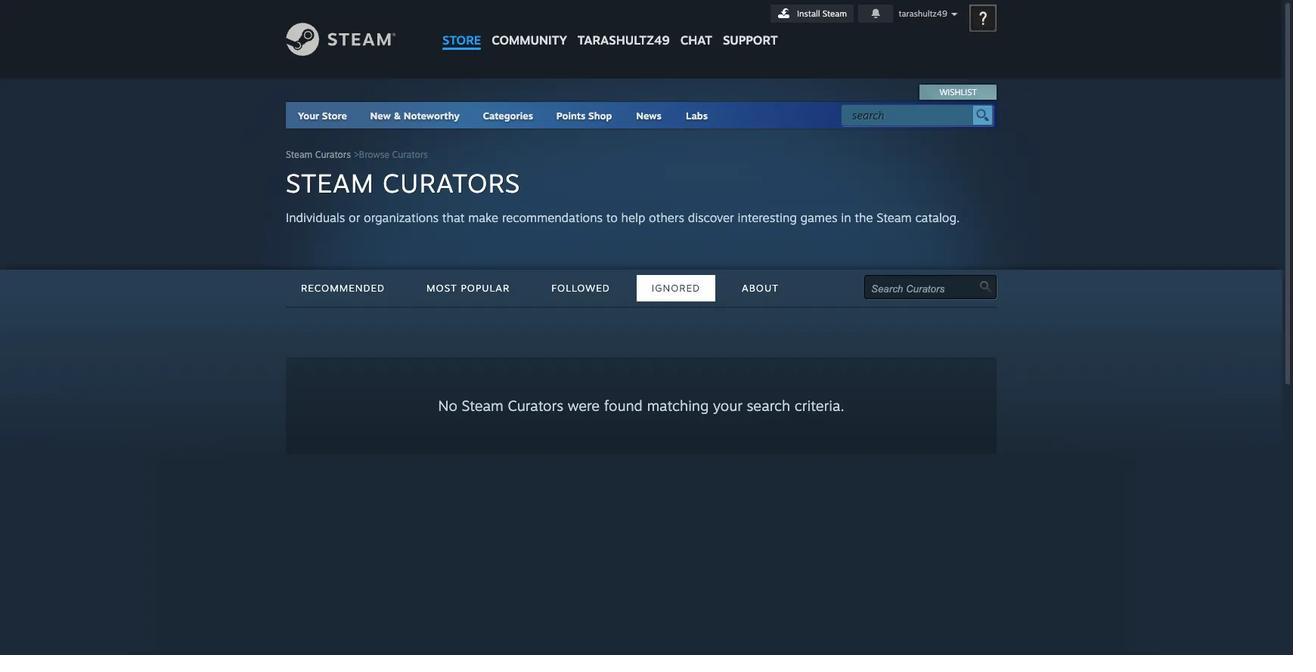 Task type: vqa. For each thing, say whether or not it's contained in the screenshot.
even
no



Task type: locate. For each thing, give the bounding box(es) containing it.
no
[[438, 397, 458, 415]]

found
[[604, 397, 643, 415]]

followed link
[[537, 275, 625, 302]]

about
[[742, 282, 779, 294]]

curators
[[315, 149, 351, 160], [392, 149, 428, 160], [383, 167, 521, 199], [508, 397, 564, 415]]

tarashultz49 link
[[573, 0, 675, 55]]

popular
[[461, 282, 510, 294]]

ignored link
[[637, 275, 716, 302]]

search text field
[[853, 106, 970, 126]]

steam right the
[[877, 210, 912, 225]]

criteria.
[[795, 397, 845, 415]]

the
[[855, 210, 873, 225]]

tarashultz49
[[899, 8, 948, 19], [578, 33, 670, 48]]

others
[[649, 210, 685, 225]]

your store link
[[298, 110, 347, 122]]

curators up steam curators
[[392, 149, 428, 160]]

catalog.
[[916, 210, 960, 225]]

curators left >
[[315, 149, 351, 160]]

matching
[[647, 397, 709, 415]]

0 horizontal spatial tarashultz49
[[578, 33, 670, 48]]

about link
[[727, 275, 794, 302]]

steam curators
[[286, 167, 521, 199]]

curators left were
[[508, 397, 564, 415]]

were
[[568, 397, 600, 415]]

None text field
[[871, 284, 981, 295]]

steam right no
[[462, 397, 504, 415]]

curators up that
[[383, 167, 521, 199]]

None image field
[[980, 281, 992, 293]]

steam down your
[[286, 149, 313, 160]]

community link
[[487, 0, 573, 55]]

make
[[468, 210, 499, 225]]

your
[[713, 397, 743, 415]]

news
[[636, 110, 662, 122]]

organizations
[[364, 210, 439, 225]]

>
[[354, 149, 359, 160]]

shop
[[588, 110, 612, 122]]

news link
[[624, 102, 674, 129]]

points
[[556, 110, 586, 122]]

wishlist link
[[921, 85, 996, 100]]

chat link
[[675, 0, 718, 51]]

categories link
[[483, 110, 533, 122]]

0 vertical spatial tarashultz49
[[899, 8, 948, 19]]

most popular
[[427, 282, 510, 294]]

&
[[394, 110, 401, 122]]

steam
[[823, 8, 847, 19], [286, 149, 313, 160], [286, 167, 374, 199], [877, 210, 912, 225], [462, 397, 504, 415]]

1 horizontal spatial tarashultz49
[[899, 8, 948, 19]]

store
[[322, 110, 347, 122]]



Task type: describe. For each thing, give the bounding box(es) containing it.
support link
[[718, 0, 783, 51]]

new
[[370, 110, 391, 122]]

1 vertical spatial tarashultz49
[[578, 33, 670, 48]]

ignored
[[652, 282, 700, 294]]

individuals
[[286, 210, 345, 225]]

install steam
[[797, 8, 847, 19]]

new & noteworthy link
[[370, 110, 460, 122]]

steam curators link
[[286, 149, 351, 160]]

your store
[[298, 110, 347, 122]]

interesting
[[738, 210, 797, 225]]

in
[[841, 210, 851, 225]]

noteworthy
[[404, 110, 460, 122]]

steam right install
[[823, 8, 847, 19]]

help
[[621, 210, 645, 225]]

chat
[[681, 33, 713, 48]]

no steam curators were found matching your search criteria.
[[438, 397, 845, 415]]

community
[[492, 33, 567, 48]]

followed
[[552, 282, 610, 294]]

steam curators > browse curators
[[286, 149, 428, 160]]

store link
[[437, 0, 487, 55]]

install steam link
[[771, 5, 854, 23]]

most
[[427, 282, 457, 294]]

install
[[797, 8, 820, 19]]

labs link
[[674, 102, 720, 129]]

support
[[723, 33, 778, 48]]

points shop
[[556, 110, 612, 122]]

most popular link
[[412, 275, 525, 302]]

wishlist
[[940, 87, 977, 98]]

recommendations
[[502, 210, 603, 225]]

recommended
[[301, 282, 385, 294]]

your
[[298, 110, 319, 122]]

or
[[349, 210, 360, 225]]

store
[[443, 33, 481, 48]]

to
[[607, 210, 618, 225]]

recommended link
[[286, 275, 400, 302]]

labs
[[686, 110, 708, 122]]

individuals or organizations that make recommendations to help others discover interesting games in the steam catalog.
[[286, 210, 960, 225]]

browse
[[359, 149, 390, 160]]

search
[[747, 397, 791, 415]]

discover
[[688, 210, 734, 225]]

steam down steam curators link
[[286, 167, 374, 199]]

that
[[442, 210, 465, 225]]

new & noteworthy
[[370, 110, 460, 122]]

categories
[[483, 110, 533, 122]]

games
[[801, 210, 838, 225]]

points shop link
[[544, 102, 624, 129]]



